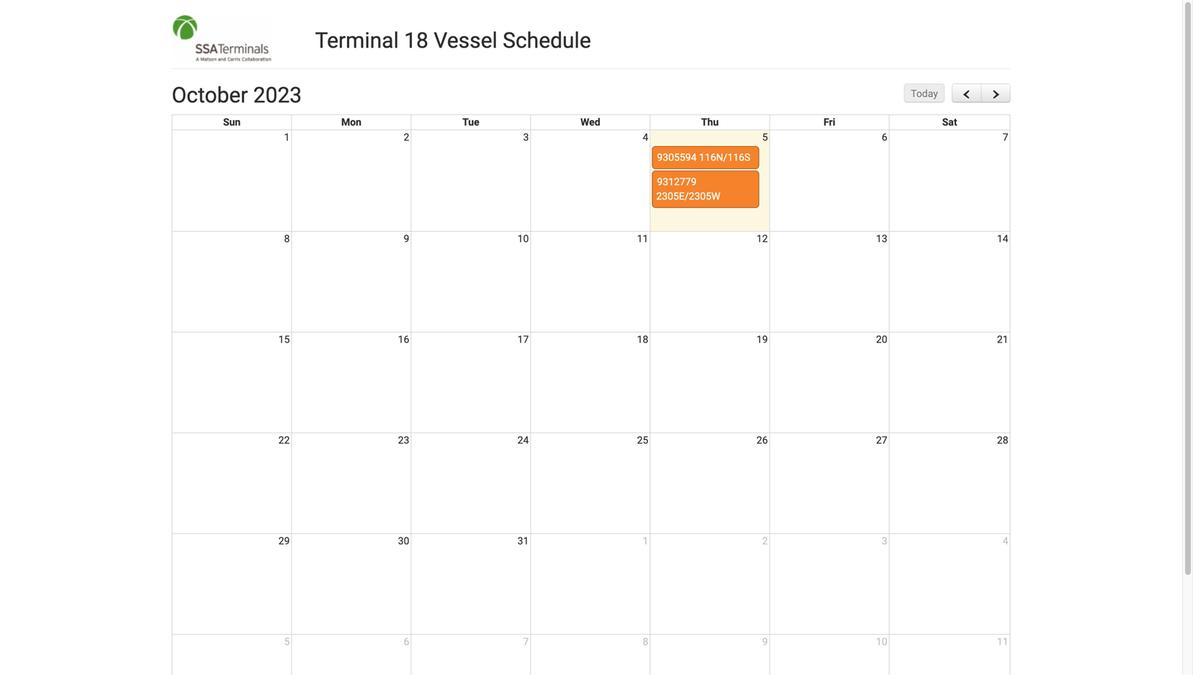Task type: vqa. For each thing, say whether or not it's contained in the screenshot.
26
yes



Task type: locate. For each thing, give the bounding box(es) containing it.
0 vertical spatial 10
[[518, 233, 529, 245]]

1 vertical spatial 11
[[998, 637, 1009, 648]]

wed
[[581, 116, 601, 128]]

1 vertical spatial 2
[[763, 536, 768, 548]]

0 horizontal spatial 10
[[518, 233, 529, 245]]

1 vertical spatial 10
[[877, 637, 888, 648]]

0 horizontal spatial 11
[[637, 233, 649, 245]]

1 horizontal spatial 10
[[877, 637, 888, 648]]

2
[[404, 131, 410, 143], [763, 536, 768, 548]]

28
[[998, 435, 1009, 447]]

7
[[1003, 131, 1009, 143], [524, 637, 529, 648]]

1 horizontal spatial 4
[[1003, 536, 1009, 548]]

14
[[998, 233, 1009, 245]]

terminal 18 image
[[172, 14, 272, 62]]

0 horizontal spatial 6
[[404, 637, 410, 648]]

30
[[398, 536, 410, 548]]

19
[[757, 334, 768, 346]]

1 vertical spatial 1
[[643, 536, 649, 548]]

31
[[518, 536, 529, 548]]

15
[[279, 334, 290, 346]]

0 vertical spatial 18
[[404, 28, 429, 53]]

27
[[877, 435, 888, 447]]

0 horizontal spatial 4
[[643, 131, 649, 143]]

22
[[279, 435, 290, 447]]

8
[[284, 233, 290, 245], [643, 637, 649, 648]]

18
[[404, 28, 429, 53], [637, 334, 649, 346]]

10
[[518, 233, 529, 245], [877, 637, 888, 648]]

1 horizontal spatial 8
[[643, 637, 649, 648]]

october
[[172, 82, 248, 108]]

0 vertical spatial 8
[[284, 233, 290, 245]]

1 horizontal spatial 9
[[763, 637, 768, 648]]

0 vertical spatial 2
[[404, 131, 410, 143]]

terminal 18 vessel schedule
[[315, 28, 591, 53]]

schedule
[[503, 28, 591, 53]]

1 horizontal spatial 5
[[763, 131, 768, 143]]

13
[[877, 233, 888, 245]]

1 vertical spatial 8
[[643, 637, 649, 648]]

5
[[763, 131, 768, 143], [284, 637, 290, 648]]

1 vertical spatial 6
[[404, 637, 410, 648]]

23
[[398, 435, 410, 447]]

0 vertical spatial 9
[[404, 233, 410, 245]]

0 horizontal spatial 1
[[284, 131, 290, 143]]

0 horizontal spatial 9
[[404, 233, 410, 245]]

0 vertical spatial 5
[[763, 131, 768, 143]]

25
[[637, 435, 649, 447]]

1 horizontal spatial 1
[[643, 536, 649, 548]]

0 vertical spatial 1
[[284, 131, 290, 143]]

116n/116s
[[700, 152, 751, 164]]

sun
[[223, 116, 241, 128]]

‹
[[961, 82, 973, 105]]

1 vertical spatial 18
[[637, 334, 649, 346]]

3
[[524, 131, 529, 143], [882, 536, 888, 548]]

1 vertical spatial 7
[[524, 637, 529, 648]]

9312779 2305e/2305w
[[657, 176, 721, 202]]

6
[[882, 131, 888, 143], [404, 637, 410, 648]]

1 horizontal spatial 18
[[637, 334, 649, 346]]

29
[[279, 536, 290, 548]]

9305594
[[657, 152, 697, 164]]

1 horizontal spatial 7
[[1003, 131, 1009, 143]]

1
[[284, 131, 290, 143], [643, 536, 649, 548]]

11
[[637, 233, 649, 245], [998, 637, 1009, 648]]

0 horizontal spatial 5
[[284, 637, 290, 648]]

9
[[404, 233, 410, 245], [763, 637, 768, 648]]

1 vertical spatial 4
[[1003, 536, 1009, 548]]

1 vertical spatial 5
[[284, 637, 290, 648]]

1 horizontal spatial 3
[[882, 536, 888, 548]]

1 horizontal spatial 11
[[998, 637, 1009, 648]]

26
[[757, 435, 768, 447]]

1 horizontal spatial 6
[[882, 131, 888, 143]]

1 horizontal spatial 2
[[763, 536, 768, 548]]

20
[[877, 334, 888, 346]]

0 vertical spatial 3
[[524, 131, 529, 143]]

0 horizontal spatial 7
[[524, 637, 529, 648]]

4
[[643, 131, 649, 143], [1003, 536, 1009, 548]]

21
[[998, 334, 1009, 346]]



Task type: describe. For each thing, give the bounding box(es) containing it.
sat
[[943, 116, 958, 128]]

vessel
[[434, 28, 498, 53]]

mon
[[341, 116, 362, 128]]

1 vertical spatial 3
[[882, 536, 888, 548]]

0 horizontal spatial 2
[[404, 131, 410, 143]]

17
[[518, 334, 529, 346]]

0 vertical spatial 11
[[637, 233, 649, 245]]

9312779
[[657, 176, 697, 188]]

1 vertical spatial 9
[[763, 637, 768, 648]]

›
[[990, 82, 1002, 105]]

tue
[[463, 116, 480, 128]]

0 vertical spatial 7
[[1003, 131, 1009, 143]]

october 2023
[[172, 82, 302, 108]]

12
[[757, 233, 768, 245]]

0 horizontal spatial 8
[[284, 233, 290, 245]]

terminal
[[315, 28, 399, 53]]

16
[[398, 334, 410, 346]]

fri
[[824, 116, 836, 128]]

today
[[911, 88, 939, 100]]

0 horizontal spatial 3
[[524, 131, 529, 143]]

0 vertical spatial 4
[[643, 131, 649, 143]]

2305e/2305w
[[657, 191, 721, 202]]

9305594 116n/116s
[[657, 152, 751, 164]]

2023
[[253, 82, 302, 108]]

0 horizontal spatial 18
[[404, 28, 429, 53]]

24
[[518, 435, 529, 447]]

thu
[[702, 116, 719, 128]]

0 vertical spatial 6
[[882, 131, 888, 143]]



